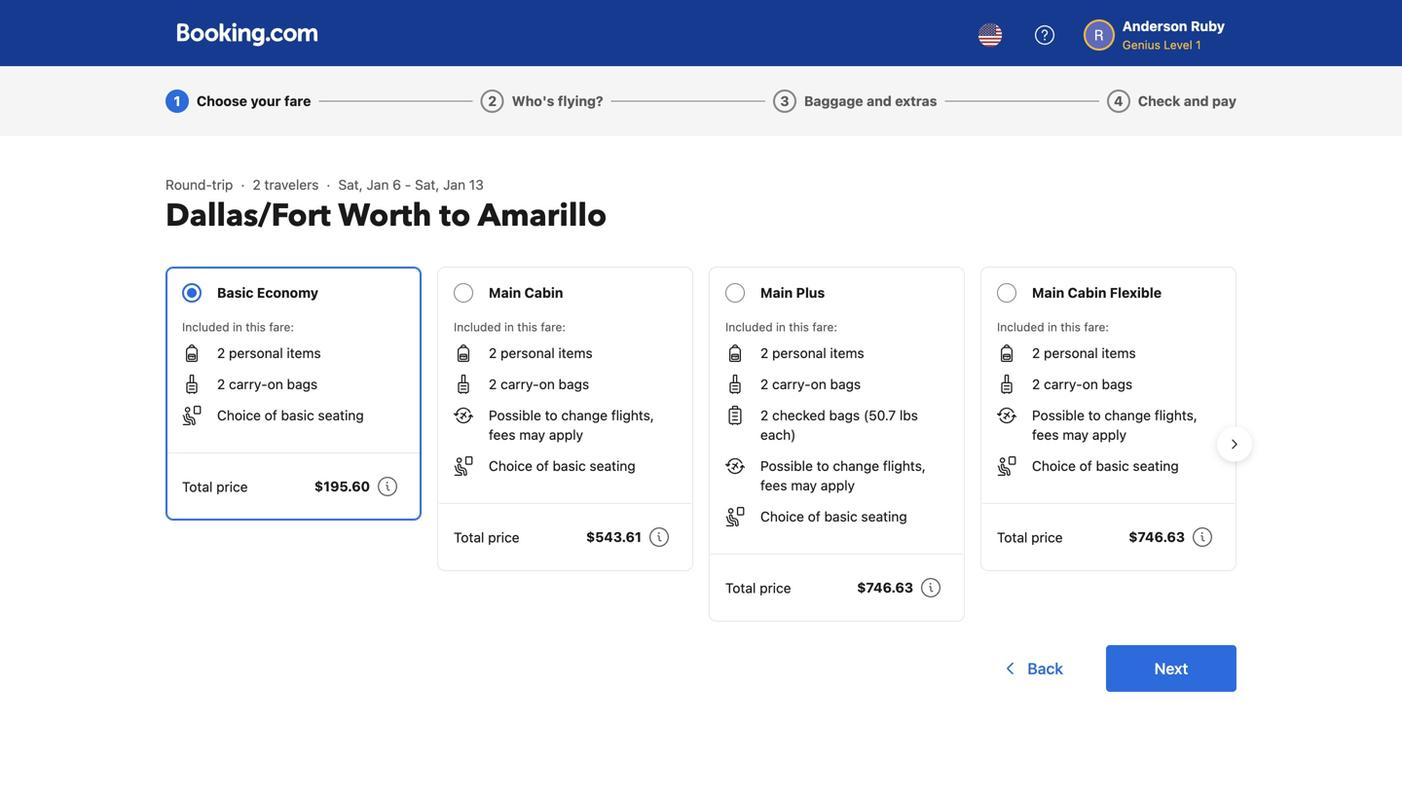 Task type: vqa. For each thing, say whether or not it's contained in the screenshot.
fees inside option
yes



Task type: describe. For each thing, give the bounding box(es) containing it.
carry- for basic economy
[[229, 376, 268, 393]]

2 inside round-trip · 2 travelers · sat, jan 6 - sat, jan 13 dallas/fort worth to amarillo
[[253, 177, 261, 193]]

in for main cabin
[[505, 320, 514, 334]]

of inside option
[[808, 509, 821, 525]]

1 horizontal spatial apply
[[821, 478, 855, 494]]

price for main plus
[[760, 581, 792, 597]]

2 · from the left
[[327, 177, 331, 193]]

in for basic economy
[[233, 320, 242, 334]]

2 sat, from the left
[[415, 177, 440, 193]]

included for main cabin
[[454, 320, 501, 334]]

checked
[[773, 408, 826, 424]]

this for main cabin flexible
[[1061, 320, 1081, 334]]

flexible
[[1110, 285, 1162, 301]]

included for main cabin flexible
[[997, 320, 1045, 334]]

worth
[[338, 195, 432, 237]]

flights, for $543.61
[[612, 408, 654, 424]]

change inside option
[[833, 458, 880, 474]]

included for basic economy
[[182, 320, 229, 334]]

1 sat, from the left
[[338, 177, 363, 193]]

bags for main cabin
[[559, 376, 590, 393]]

travelers
[[264, 177, 319, 193]]

flights, for $746.63
[[1155, 408, 1198, 424]]

this for main plus
[[789, 320, 809, 334]]

2 personal items element for main cabin flexible
[[1033, 344, 1136, 363]]

2 carry-on bags element for main cabin
[[489, 375, 590, 395]]

2 carry-on bags for main cabin
[[489, 376, 590, 393]]

possible to change flights, fees may apply for $746.63
[[1033, 408, 1198, 443]]

to for possible to change flights, fees may apply element associated with $746.63
[[1089, 408, 1101, 424]]

main for main plus
[[761, 285, 793, 301]]

choose your fare
[[197, 93, 311, 109]]

on for main cabin flexible
[[1083, 376, 1099, 393]]

2 personal items element for main plus
[[761, 344, 865, 363]]

choose
[[197, 93, 247, 109]]

main plus
[[761, 285, 825, 301]]

included in this fare: element for main cabin
[[454, 319, 677, 336]]

baggage and extras
[[805, 93, 938, 109]]

who's flying?
[[512, 93, 604, 109]]

$746.63 for choice of basic seating
[[1129, 529, 1185, 545]]

in for main cabin flexible
[[1048, 320, 1058, 334]]

included in this fare: for main cabin flexible
[[997, 320, 1109, 334]]

included in this fare: element for main plus
[[726, 319, 949, 336]]

1 horizontal spatial possible to change flights, fees may apply element
[[761, 457, 949, 496]]

pay
[[1213, 93, 1237, 109]]

items for basic economy
[[287, 345, 321, 361]]

apply for $543.61
[[549, 427, 584, 443]]

this for basic economy
[[246, 320, 266, 334]]

items for main cabin
[[559, 345, 593, 361]]

trip
[[212, 177, 233, 193]]

price for main cabin
[[488, 530, 520, 546]]

may inside option
[[791, 478, 817, 494]]

included in this fare: element for basic economy
[[182, 319, 405, 336]]

2 personal items for main cabin flexible
[[1033, 345, 1136, 361]]

next
[[1155, 660, 1189, 678]]

back
[[1028, 660, 1064, 678]]

total price for basic economy
[[182, 479, 248, 495]]

personal for main cabin flexible
[[1044, 345, 1098, 361]]

fare: for basic economy
[[269, 320, 294, 334]]

may for $543.61
[[519, 427, 546, 443]]

extras
[[895, 93, 938, 109]]

1 horizontal spatial possible to change flights, fees may apply
[[761, 458, 926, 494]]

plus
[[796, 285, 825, 301]]

bags for basic economy
[[287, 376, 318, 393]]

carry- for main cabin
[[501, 376, 539, 393]]

-
[[405, 177, 411, 193]]

choice of basic seating inside option
[[761, 509, 908, 525]]

fees inside option
[[761, 478, 788, 494]]

$195.60
[[314, 479, 370, 495]]

to inside round-trip · 2 travelers · sat, jan 6 - sat, jan 13 dallas/fort worth to amarillo
[[439, 195, 471, 237]]

included in this fare: for main cabin
[[454, 320, 566, 334]]

basic economy
[[217, 285, 319, 301]]

2 personal items for basic economy
[[217, 345, 321, 361]]

ruby
[[1191, 18, 1225, 34]]

1 vertical spatial 1
[[174, 93, 181, 109]]

on for main plus
[[811, 376, 827, 393]]

possible to change flights, fees may apply for $543.61
[[489, 408, 654, 443]]

1 · from the left
[[241, 177, 245, 193]]

fare: for main cabin
[[541, 320, 566, 334]]

to for possible to change flights, fees may apply element corresponding to $543.61
[[545, 408, 558, 424]]

2 checked bags (50.7 lbs each)
[[761, 408, 918, 443]]

dallas/fort
[[166, 195, 331, 237]]



Task type: locate. For each thing, give the bounding box(es) containing it.
3 main from the left
[[1033, 285, 1065, 301]]

2 horizontal spatial change
[[1105, 408, 1151, 424]]

0 horizontal spatial 1
[[174, 93, 181, 109]]

2 2 personal items from the left
[[489, 345, 593, 361]]

2 personal items element for basic economy
[[217, 344, 321, 363]]

total for main cabin flexible
[[997, 530, 1028, 546]]

basic
[[281, 408, 314, 424], [553, 458, 586, 474], [1096, 458, 1130, 474], [825, 509, 858, 525]]

items down "flexible" at the right top
[[1102, 345, 1136, 361]]

2
[[488, 93, 497, 109], [253, 177, 261, 193], [217, 345, 225, 361], [489, 345, 497, 361], [761, 345, 769, 361], [1033, 345, 1041, 361], [217, 376, 225, 393], [489, 376, 497, 393], [761, 376, 769, 393], [1033, 376, 1041, 393], [761, 408, 769, 424]]

0 horizontal spatial may
[[519, 427, 546, 443]]

fees
[[489, 427, 516, 443], [1033, 427, 1059, 443], [761, 478, 788, 494]]

baggage
[[805, 93, 864, 109]]

basic
[[217, 285, 254, 301]]

4 2 carry-on bags element from the left
[[1033, 375, 1133, 395]]

fare
[[284, 93, 311, 109]]

carry- for main plus
[[773, 376, 811, 393]]

this down main cabin
[[518, 320, 538, 334]]

2 horizontal spatial apply
[[1093, 427, 1127, 443]]

2 personal items element down the main cabin flexible
[[1033, 344, 1136, 363]]

cabin for main cabin flexible
[[1068, 285, 1107, 301]]

on down the main cabin flexible
[[1083, 376, 1099, 393]]

4 included in this fare: from the left
[[997, 320, 1109, 334]]

3 in from the left
[[776, 320, 786, 334]]

included in this fare: down main plus
[[726, 320, 838, 334]]

personal for basic economy
[[229, 345, 283, 361]]

fees for $746.63
[[1033, 427, 1059, 443]]

fees for $543.61
[[489, 427, 516, 443]]

cabin for main cabin
[[525, 285, 563, 301]]

1 jan from the left
[[367, 177, 389, 193]]

this inside option
[[789, 320, 809, 334]]

None radio
[[709, 267, 965, 622]]

1 2 personal items from the left
[[217, 345, 321, 361]]

2 personal items for main plus
[[761, 345, 865, 361]]

1 horizontal spatial jan
[[443, 177, 466, 193]]

$543.61
[[586, 529, 642, 545]]

included down main plus
[[726, 320, 773, 334]]

2 in from the left
[[505, 320, 514, 334]]

fare:
[[269, 320, 294, 334], [541, 320, 566, 334], [813, 320, 838, 334], [1084, 320, 1109, 334]]

included down the main cabin flexible
[[997, 320, 1045, 334]]

2 this from the left
[[518, 320, 538, 334]]

personal down the main cabin flexible
[[1044, 345, 1098, 361]]

1 items from the left
[[287, 345, 321, 361]]

1 horizontal spatial possible
[[761, 458, 813, 474]]

1 horizontal spatial flights,
[[883, 458, 926, 474]]

2 personal items down the main cabin flexible
[[1033, 345, 1136, 361]]

included down basic
[[182, 320, 229, 334]]

included in this fare: down main cabin
[[454, 320, 566, 334]]

1
[[1196, 38, 1202, 52], [174, 93, 181, 109]]

possible for main cabin
[[489, 408, 541, 424]]

1 fare: from the left
[[269, 320, 294, 334]]

choice of basic seating
[[217, 408, 364, 424], [489, 458, 636, 474], [1033, 458, 1179, 474], [761, 509, 908, 525]]

flights,
[[612, 408, 654, 424], [1155, 408, 1198, 424], [883, 458, 926, 474]]

0 horizontal spatial $746.63
[[857, 580, 914, 596]]

4 2 personal items element from the left
[[1033, 344, 1136, 363]]

possible
[[489, 408, 541, 424], [1033, 408, 1085, 424], [761, 458, 813, 474]]

bags for main plus
[[831, 376, 861, 393]]

sat, left 6
[[338, 177, 363, 193]]

none radio containing main plus
[[709, 267, 965, 622]]

2 carry-on bags element for main plus
[[761, 375, 861, 395]]

2 personal from the left
[[501, 345, 555, 361]]

2 2 carry-on bags from the left
[[489, 376, 590, 393]]

4 included in this fare: element from the left
[[997, 319, 1221, 336]]

3 2 carry-on bags from the left
[[761, 376, 861, 393]]

basic inside option
[[825, 509, 858, 525]]

2 carry-on bags for main plus
[[761, 376, 861, 393]]

and for check
[[1184, 93, 1209, 109]]

2 2 personal items element from the left
[[489, 344, 593, 363]]

next button
[[1107, 646, 1237, 693]]

1 vertical spatial $746.63
[[857, 580, 914, 596]]

price
[[216, 479, 248, 495], [488, 530, 520, 546], [1032, 530, 1063, 546], [760, 581, 792, 597]]

main down amarillo
[[489, 285, 521, 301]]

2 carry-on bags down the main cabin flexible
[[1033, 376, 1133, 393]]

carry- for main cabin flexible
[[1044, 376, 1083, 393]]

included in this fare: inside option
[[726, 320, 838, 334]]

0 horizontal spatial possible to change flights, fees may apply element
[[489, 406, 677, 445]]

bags inside 2 checked bags (50.7 lbs each)
[[830, 408, 860, 424]]

this down main plus
[[789, 320, 809, 334]]

2 carry-on bags element
[[217, 375, 318, 395], [489, 375, 590, 395], [761, 375, 861, 395], [1033, 375, 1133, 395]]

2 carry- from the left
[[501, 376, 539, 393]]

3
[[781, 93, 790, 109]]

change for $746.63
[[1105, 408, 1151, 424]]

main for main cabin flexible
[[1033, 285, 1065, 301]]

to
[[439, 195, 471, 237], [545, 408, 558, 424], [1089, 408, 1101, 424], [817, 458, 830, 474]]

2 carry-on bags for basic economy
[[217, 376, 318, 393]]

2 carry-on bags element down "basic economy"
[[217, 375, 318, 395]]

included
[[182, 320, 229, 334], [454, 320, 501, 334], [726, 320, 773, 334], [997, 320, 1045, 334]]

in down main plus
[[776, 320, 786, 334]]

4 on from the left
[[1083, 376, 1099, 393]]

2 carry-on bags up checked
[[761, 376, 861, 393]]

1 2 personal items element from the left
[[217, 344, 321, 363]]

in down the main cabin flexible
[[1048, 320, 1058, 334]]

3 included in this fare: element from the left
[[726, 319, 949, 336]]

possible to change flights, fees may apply element
[[489, 406, 677, 445], [1033, 406, 1221, 445], [761, 457, 949, 496]]

1 horizontal spatial sat,
[[415, 177, 440, 193]]

0 horizontal spatial fees
[[489, 427, 516, 443]]

2 carry-on bags element up checked
[[761, 375, 861, 395]]

2 personal items element down "basic economy"
[[217, 344, 321, 363]]

included in this fare:
[[182, 320, 294, 334], [454, 320, 566, 334], [726, 320, 838, 334], [997, 320, 1109, 334]]

2 horizontal spatial possible to change flights, fees may apply
[[1033, 408, 1198, 443]]

sat,
[[338, 177, 363, 193], [415, 177, 440, 193]]

in
[[233, 320, 242, 334], [505, 320, 514, 334], [776, 320, 786, 334], [1048, 320, 1058, 334]]

total price for main plus
[[726, 581, 792, 597]]

included in this fare: element down main cabin
[[454, 319, 677, 336]]

fare: down main cabin
[[541, 320, 566, 334]]

(50.7 lbs
[[864, 408, 918, 424]]

1 horizontal spatial change
[[833, 458, 880, 474]]

· right travelers
[[327, 177, 331, 193]]

on
[[268, 376, 283, 393], [539, 376, 555, 393], [811, 376, 827, 393], [1083, 376, 1099, 393]]

economy
[[257, 285, 319, 301]]

1 personal from the left
[[229, 345, 283, 361]]

2 carry-on bags down "basic economy"
[[217, 376, 318, 393]]

booking.com logo image
[[177, 23, 318, 46], [177, 23, 318, 46]]

items inside option
[[830, 345, 865, 361]]

on down "basic economy"
[[268, 376, 283, 393]]

2 personal items element for main cabin
[[489, 344, 593, 363]]

may
[[519, 427, 546, 443], [1063, 427, 1089, 443], [791, 478, 817, 494]]

6
[[393, 177, 401, 193]]

main left plus
[[761, 285, 793, 301]]

jan
[[367, 177, 389, 193], [443, 177, 466, 193]]

items for main plus
[[830, 345, 865, 361]]

total price for main cabin
[[454, 530, 520, 546]]

1 right level
[[1196, 38, 1202, 52]]

fare: down the economy
[[269, 320, 294, 334]]

carry-
[[229, 376, 268, 393], [501, 376, 539, 393], [773, 376, 811, 393], [1044, 376, 1083, 393]]

1 horizontal spatial 1
[[1196, 38, 1202, 52]]

genius
[[1123, 38, 1161, 52]]

cabin
[[525, 285, 563, 301], [1068, 285, 1107, 301]]

0 horizontal spatial cabin
[[525, 285, 563, 301]]

total
[[182, 479, 213, 495], [454, 530, 484, 546], [997, 530, 1028, 546], [726, 581, 756, 597]]

3 2 personal items element from the left
[[761, 344, 865, 363]]

2 personal items down main cabin
[[489, 345, 593, 361]]

sat, right -
[[415, 177, 440, 193]]

3 this from the left
[[789, 320, 809, 334]]

4 items from the left
[[1102, 345, 1136, 361]]

and left extras
[[867, 93, 892, 109]]

4 included from the left
[[997, 320, 1045, 334]]

1 this from the left
[[246, 320, 266, 334]]

2 items from the left
[[559, 345, 593, 361]]

apply
[[549, 427, 584, 443], [1093, 427, 1127, 443], [821, 478, 855, 494]]

personal down "basic economy"
[[229, 345, 283, 361]]

3 2 personal items from the left
[[761, 345, 865, 361]]

total for basic economy
[[182, 479, 213, 495]]

main left "flexible" at the right top
[[1033, 285, 1065, 301]]

2 personal items for main cabin
[[489, 345, 593, 361]]

0 horizontal spatial sat,
[[338, 177, 363, 193]]

bags for main cabin flexible
[[1102, 376, 1133, 393]]

carry- inside option
[[773, 376, 811, 393]]

included in this fare: element down the main cabin flexible
[[997, 319, 1221, 336]]

price for basic economy
[[216, 479, 248, 495]]

3 on from the left
[[811, 376, 827, 393]]

price for main cabin flexible
[[1032, 530, 1063, 546]]

check
[[1139, 93, 1181, 109]]

choice of basic seating element
[[217, 406, 364, 426], [489, 457, 636, 476], [1033, 457, 1179, 476], [761, 507, 908, 527]]

2 carry-on bags element down main cabin
[[489, 375, 590, 395]]

1 2 carry-on bags from the left
[[217, 376, 318, 393]]

each)
[[761, 427, 796, 443]]

0 horizontal spatial ·
[[241, 177, 245, 193]]

3 personal from the left
[[773, 345, 827, 361]]

main
[[489, 285, 521, 301], [761, 285, 793, 301], [1033, 285, 1065, 301]]

included down main cabin
[[454, 320, 501, 334]]

0 horizontal spatial jan
[[367, 177, 389, 193]]

2 personal items down "basic economy"
[[217, 345, 321, 361]]

items down main cabin
[[559, 345, 593, 361]]

cabin left "flexible" at the right top
[[1068, 285, 1107, 301]]

2 2 carry-on bags element from the left
[[489, 375, 590, 395]]

in down basic
[[233, 320, 242, 334]]

on up checked
[[811, 376, 827, 393]]

3 included in this fare: from the left
[[726, 320, 838, 334]]

2 personal items element
[[217, 344, 321, 363], [489, 344, 593, 363], [761, 344, 865, 363], [1033, 344, 1136, 363]]

2 included in this fare: element from the left
[[454, 319, 677, 336]]

anderson ruby genius level 1
[[1123, 18, 1225, 52]]

0 horizontal spatial flights,
[[612, 408, 654, 424]]

in down main cabin
[[505, 320, 514, 334]]

2 horizontal spatial possible
[[1033, 408, 1085, 424]]

apply for $746.63
[[1093, 427, 1127, 443]]

possible for main cabin flexible
[[1033, 408, 1085, 424]]

0 horizontal spatial main
[[489, 285, 521, 301]]

3 carry- from the left
[[773, 376, 811, 393]]

1 included in this fare: element from the left
[[182, 319, 405, 336]]

0 horizontal spatial apply
[[549, 427, 584, 443]]

2 checked bags (50.7 lbs each) element
[[761, 406, 949, 445]]

2 personal items down plus
[[761, 345, 865, 361]]

items for main cabin flexible
[[1102, 345, 1136, 361]]

items up 2 checked bags (50.7 lbs each)
[[830, 345, 865, 361]]

4 personal from the left
[[1044, 345, 1098, 361]]

1 cabin from the left
[[525, 285, 563, 301]]

$746.63 for possible to change flights, fees may apply
[[857, 580, 914, 596]]

1 horizontal spatial fees
[[761, 478, 788, 494]]

seating
[[318, 408, 364, 424], [590, 458, 636, 474], [1133, 458, 1179, 474], [862, 509, 908, 525]]

2 carry-on bags
[[217, 376, 318, 393], [489, 376, 590, 393], [761, 376, 861, 393], [1033, 376, 1133, 393]]

1 horizontal spatial $746.63
[[1129, 529, 1185, 545]]

2 fare: from the left
[[541, 320, 566, 334]]

13
[[469, 177, 484, 193]]

1 horizontal spatial cabin
[[1068, 285, 1107, 301]]

possible to change flights, fees may apply element for $543.61
[[489, 406, 677, 445]]

fare: for main cabin flexible
[[1084, 320, 1109, 334]]

fare: down the main cabin flexible
[[1084, 320, 1109, 334]]

and for baggage
[[867, 93, 892, 109]]

2 personal items inside option
[[761, 345, 865, 361]]

3 included from the left
[[726, 320, 773, 334]]

4 2 carry-on bags from the left
[[1033, 376, 1133, 393]]

change for $543.61
[[561, 408, 608, 424]]

0 horizontal spatial possible to change flights, fees may apply
[[489, 408, 654, 443]]

$746.63 inside option
[[857, 580, 914, 596]]

on for main cabin
[[539, 376, 555, 393]]

may for $746.63
[[1063, 427, 1089, 443]]

4
[[1114, 93, 1124, 109]]

2 carry-on bags element for main cabin flexible
[[1033, 375, 1133, 395]]

change
[[561, 408, 608, 424], [1105, 408, 1151, 424], [833, 458, 880, 474]]

0 vertical spatial $746.63
[[1129, 529, 1185, 545]]

·
[[241, 177, 245, 193], [327, 177, 331, 193]]

personal down main plus
[[773, 345, 827, 361]]

2 cabin from the left
[[1068, 285, 1107, 301]]

main cabin
[[489, 285, 563, 301]]

on down main cabin
[[539, 376, 555, 393]]

round-trip · 2 travelers · sat, jan 6 - sat, jan 13 dallas/fort worth to amarillo
[[166, 177, 607, 237]]

check and pay
[[1139, 93, 1237, 109]]

4 carry- from the left
[[1044, 376, 1083, 393]]

jan left 6
[[367, 177, 389, 193]]

1 and from the left
[[867, 93, 892, 109]]

who's
[[512, 93, 555, 109]]

this for main cabin
[[518, 320, 538, 334]]

2 included in this fare: from the left
[[454, 320, 566, 334]]

1 carry- from the left
[[229, 376, 268, 393]]

total inside option
[[726, 581, 756, 597]]

your
[[251, 93, 281, 109]]

1 in from the left
[[233, 320, 242, 334]]

4 this from the left
[[1061, 320, 1081, 334]]

personal
[[229, 345, 283, 361], [501, 345, 555, 361], [773, 345, 827, 361], [1044, 345, 1098, 361]]

2 horizontal spatial possible to change flights, fees may apply element
[[1033, 406, 1221, 445]]

items down the economy
[[287, 345, 321, 361]]

2 on from the left
[[539, 376, 555, 393]]

2 inside 2 checked bags (50.7 lbs each)
[[761, 408, 769, 424]]

4 2 personal items from the left
[[1033, 345, 1136, 361]]

this down "basic economy"
[[246, 320, 266, 334]]

and left pay
[[1184, 93, 1209, 109]]

main inside option
[[761, 285, 793, 301]]

on for basic economy
[[268, 376, 283, 393]]

3 fare: from the left
[[813, 320, 838, 334]]

0 horizontal spatial and
[[867, 93, 892, 109]]

included in this fare: down the main cabin flexible
[[997, 320, 1109, 334]]

personal down main cabin
[[501, 345, 555, 361]]

fare: down plus
[[813, 320, 838, 334]]

round-
[[166, 177, 212, 193]]

4 in from the left
[[1048, 320, 1058, 334]]

0 horizontal spatial change
[[561, 408, 608, 424]]

total price for main cabin flexible
[[997, 530, 1063, 546]]

amarillo
[[478, 195, 607, 237]]

1 2 carry-on bags element from the left
[[217, 375, 318, 395]]

this
[[246, 320, 266, 334], [518, 320, 538, 334], [789, 320, 809, 334], [1061, 320, 1081, 334]]

1 on from the left
[[268, 376, 283, 393]]

personal for main cabin
[[501, 345, 555, 361]]

4 fare: from the left
[[1084, 320, 1109, 334]]

2 included from the left
[[454, 320, 501, 334]]

jan left 13 at the top
[[443, 177, 466, 193]]

2 carry-on bags down main cabin
[[489, 376, 590, 393]]

main for main cabin
[[489, 285, 521, 301]]

possible to change flights, fees may apply
[[489, 408, 654, 443], [1033, 408, 1198, 443], [761, 458, 926, 494]]

1 inside anderson ruby genius level 1
[[1196, 38, 1202, 52]]

total for main cabin
[[454, 530, 484, 546]]

this down the main cabin flexible
[[1061, 320, 1081, 334]]

· right trip
[[241, 177, 245, 193]]

included in this fare: for main plus
[[726, 320, 838, 334]]

main cabin flexible
[[1033, 285, 1162, 301]]

2 personal items element down plus
[[761, 344, 865, 363]]

included in this fare: element down plus
[[726, 319, 949, 336]]

2 horizontal spatial main
[[1033, 285, 1065, 301]]

fare: for main plus
[[813, 320, 838, 334]]

0 horizontal spatial possible
[[489, 408, 541, 424]]

bags
[[287, 376, 318, 393], [559, 376, 590, 393], [831, 376, 861, 393], [1102, 376, 1133, 393], [830, 408, 860, 424]]

of
[[265, 408, 277, 424], [536, 458, 549, 474], [1080, 458, 1093, 474], [808, 509, 821, 525]]

included in this fare: element down the economy
[[182, 319, 405, 336]]

total for main plus
[[726, 581, 756, 597]]

total price
[[182, 479, 248, 495], [454, 530, 520, 546], [997, 530, 1063, 546], [726, 581, 792, 597]]

in for main plus
[[776, 320, 786, 334]]

included in this fare: element for main cabin flexible
[[997, 319, 1221, 336]]

cabin down amarillo
[[525, 285, 563, 301]]

1 horizontal spatial and
[[1184, 93, 1209, 109]]

choice
[[217, 408, 261, 424], [489, 458, 533, 474], [1033, 458, 1076, 474], [761, 509, 805, 525]]

2 personal items element down main cabin
[[489, 344, 593, 363]]

items
[[287, 345, 321, 361], [559, 345, 593, 361], [830, 345, 865, 361], [1102, 345, 1136, 361]]

1 included in this fare: from the left
[[182, 320, 294, 334]]

2 horizontal spatial flights,
[[1155, 408, 1198, 424]]

1 horizontal spatial main
[[761, 285, 793, 301]]

region
[[150, 259, 1253, 630]]

flying?
[[558, 93, 604, 109]]

level
[[1164, 38, 1193, 52]]

1 left choose
[[174, 93, 181, 109]]

3 items from the left
[[830, 345, 865, 361]]

2 carry-on bags element for basic economy
[[217, 375, 318, 395]]

anderson
[[1123, 18, 1188, 34]]

included in this fare: down basic
[[182, 320, 294, 334]]

2 horizontal spatial fees
[[1033, 427, 1059, 443]]

$746.63
[[1129, 529, 1185, 545], [857, 580, 914, 596]]

0 vertical spatial 1
[[1196, 38, 1202, 52]]

back button
[[989, 646, 1075, 693]]

1 horizontal spatial may
[[791, 478, 817, 494]]

1 included from the left
[[182, 320, 229, 334]]

3 2 carry-on bags element from the left
[[761, 375, 861, 395]]

included in this fare: for basic economy
[[182, 320, 294, 334]]

2 carry-on bags for main cabin flexible
[[1033, 376, 1133, 393]]

1 main from the left
[[489, 285, 521, 301]]

2 personal items
[[217, 345, 321, 361], [489, 345, 593, 361], [761, 345, 865, 361], [1033, 345, 1136, 361]]

and
[[867, 93, 892, 109], [1184, 93, 1209, 109]]

2 carry-on bags element down the main cabin flexible
[[1033, 375, 1133, 395]]

included for main plus
[[726, 320, 773, 334]]

2 jan from the left
[[443, 177, 466, 193]]

included in this fare: element
[[182, 319, 405, 336], [454, 319, 677, 336], [726, 319, 949, 336], [997, 319, 1221, 336]]

2 and from the left
[[1184, 93, 1209, 109]]

possible to change flights, fees may apply element for $746.63
[[1033, 406, 1221, 445]]

personal for main plus
[[773, 345, 827, 361]]

2 horizontal spatial may
[[1063, 427, 1089, 443]]

2 main from the left
[[761, 285, 793, 301]]

None radio
[[166, 267, 422, 521], [437, 267, 694, 572], [981, 267, 1237, 572], [166, 267, 422, 521], [437, 267, 694, 572], [981, 267, 1237, 572]]

region containing basic economy
[[150, 259, 1253, 630]]

to for the middle possible to change flights, fees may apply element
[[817, 458, 830, 474]]

choice inside option
[[761, 509, 805, 525]]

1 horizontal spatial ·
[[327, 177, 331, 193]]



